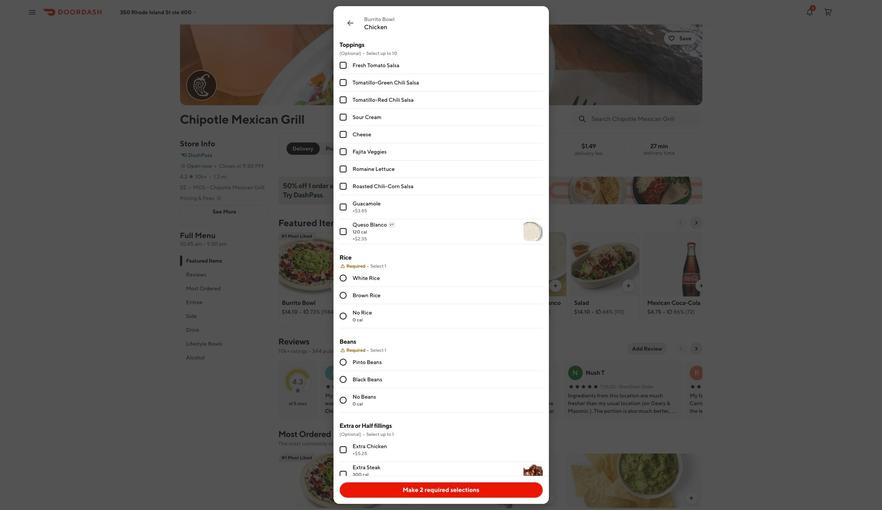 Task type: describe. For each thing, give the bounding box(es) containing it.
2 horizontal spatial add item to cart image
[[688, 496, 695, 502]]

0 vertical spatial burrito bowl image
[[279, 232, 347, 297]]

queso blanco image
[[523, 222, 543, 242]]

chips & queso blanco image
[[498, 232, 566, 297]]

4 group from the top
[[340, 422, 543, 511]]

1 vertical spatial chips & guacamole image
[[565, 454, 702, 509]]

1 group from the top
[[340, 41, 543, 245]]

0 horizontal spatial add item to cart image
[[545, 496, 551, 502]]

0 vertical spatial chips & guacamole image
[[425, 232, 493, 297]]

mexican coca-cola image
[[644, 232, 712, 297]]



Task type: locate. For each thing, give the bounding box(es) containing it.
group
[[340, 41, 543, 245], [340, 254, 543, 329], [340, 338, 543, 413], [340, 422, 543, 511]]

next button of carousel image
[[693, 220, 699, 226]]

0 horizontal spatial burrito image
[[352, 232, 420, 297]]

None checkbox
[[340, 62, 346, 69], [340, 79, 346, 86], [340, 131, 346, 138], [340, 204, 346, 211], [340, 229, 346, 235], [340, 62, 346, 69], [340, 79, 346, 86], [340, 131, 346, 138], [340, 204, 346, 211], [340, 229, 346, 235]]

0 horizontal spatial chips & guacamole image
[[425, 232, 493, 297]]

heading
[[278, 217, 343, 229]]

None radio
[[340, 275, 346, 282], [340, 359, 346, 366], [340, 377, 346, 384], [340, 275, 346, 282], [340, 359, 346, 366], [340, 377, 346, 384]]

previous button of carousel image
[[678, 220, 684, 226]]

previous image
[[678, 346, 684, 352]]

add item to cart image
[[625, 283, 632, 289], [545, 496, 551, 502], [688, 496, 695, 502]]

add item to cart image for the top burrito bowl image
[[333, 283, 339, 289]]

notification bell image
[[805, 8, 814, 17]]

chips & guacamole image
[[425, 232, 493, 297], [565, 454, 702, 509]]

2 group from the top
[[340, 254, 543, 329]]

None checkbox
[[340, 97, 346, 103], [340, 114, 346, 121], [340, 149, 346, 155], [340, 166, 346, 173], [340, 183, 346, 190], [340, 447, 346, 454], [340, 472, 346, 479], [340, 97, 346, 103], [340, 114, 346, 121], [340, 149, 346, 155], [340, 166, 346, 173], [340, 183, 346, 190], [340, 447, 346, 454], [340, 472, 346, 479]]

chipotle mexican grill image
[[180, 25, 702, 105], [187, 71, 216, 100]]

salad image
[[571, 232, 639, 297]]

add item to cart image for mexican coca-cola "image" on the right of page
[[698, 283, 705, 289]]

1 horizontal spatial add item to cart image
[[625, 283, 632, 289]]

Item Search search field
[[592, 115, 696, 124]]

next image
[[693, 346, 699, 352]]

back image
[[346, 18, 355, 28]]

add item to cart image
[[333, 283, 339, 289], [406, 283, 412, 289], [479, 283, 485, 289], [552, 283, 558, 289], [698, 283, 705, 289], [402, 496, 408, 502]]

3 group from the top
[[340, 338, 543, 413]]

extra steak image
[[523, 466, 543, 485]]

None radio
[[286, 143, 320, 155], [315, 143, 349, 155], [340, 292, 346, 299], [340, 313, 346, 320], [340, 397, 346, 404], [286, 143, 320, 155], [315, 143, 349, 155], [340, 292, 346, 299], [340, 313, 346, 320], [340, 397, 346, 404]]

dialog
[[333, 6, 549, 511]]

add item to cart image for burrito bowl image to the bottom
[[402, 496, 408, 502]]

0 items, open order cart image
[[824, 8, 833, 17]]

burrito image
[[352, 232, 420, 297], [422, 454, 559, 509]]

1 horizontal spatial chips & guacamole image
[[565, 454, 702, 509]]

open menu image
[[28, 8, 37, 17]]

add item to cart image for chips & queso blanco image
[[552, 283, 558, 289]]

1 vertical spatial burrito image
[[422, 454, 559, 509]]

1 horizontal spatial burrito image
[[422, 454, 559, 509]]

1 vertical spatial burrito bowl image
[[278, 454, 416, 509]]

order methods option group
[[286, 143, 349, 155]]

0 vertical spatial burrito image
[[352, 232, 420, 297]]

burrito bowl image
[[279, 232, 347, 297], [278, 454, 416, 509]]



Task type: vqa. For each thing, say whether or not it's contained in the screenshot.
the 1600 Pennsylvania Avenue NW popup button at the left top of page
no



